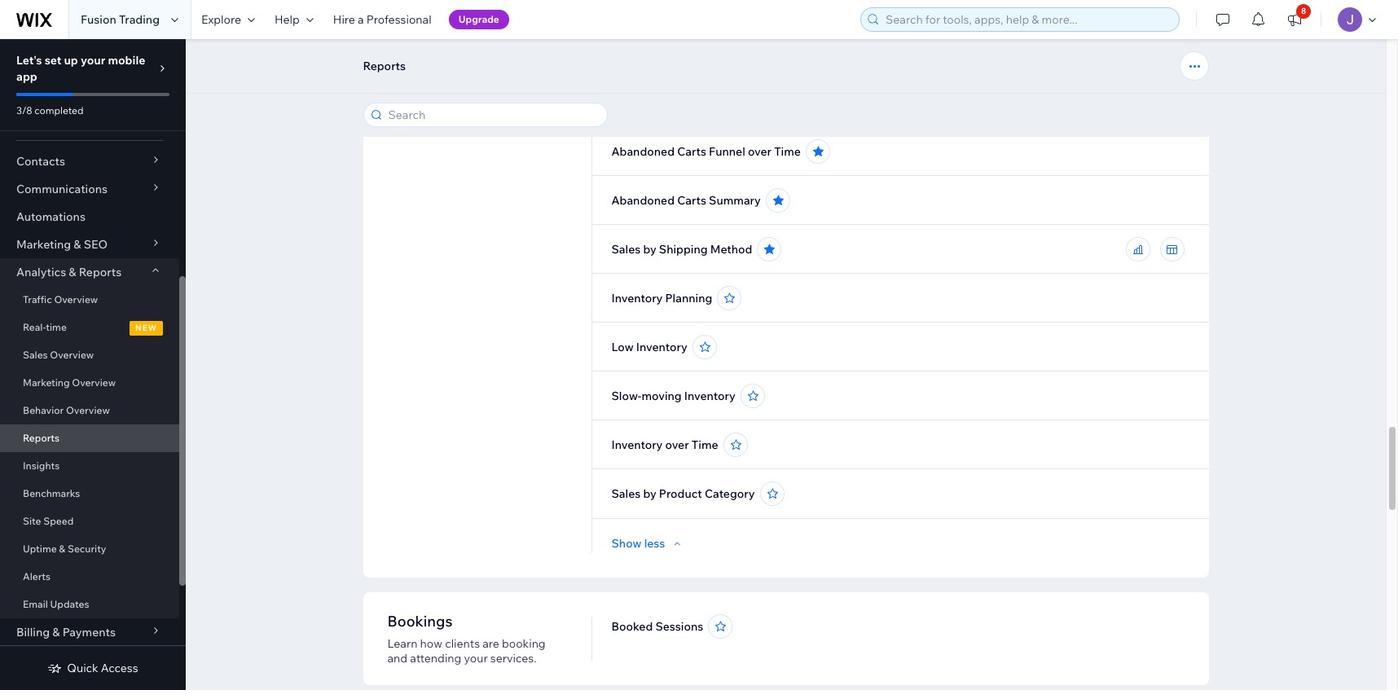 Task type: vqa. For each thing, say whether or not it's contained in the screenshot.
Abandoned
yes



Task type: locate. For each thing, give the bounding box(es) containing it.
inventory up low inventory
[[611, 291, 663, 306]]

marketing up the behavior
[[23, 376, 70, 389]]

a
[[358, 12, 364, 27]]

1 vertical spatial funnel
[[709, 144, 745, 159]]

help
[[275, 12, 300, 27]]

0 vertical spatial funnel
[[709, 95, 745, 110]]

0 vertical spatial your
[[81, 53, 105, 68]]

0 vertical spatial over
[[748, 144, 772, 159]]

over up product
[[665, 437, 689, 452]]

0 vertical spatial time
[[774, 144, 801, 159]]

1 vertical spatial sales
[[23, 349, 48, 361]]

most abandoned products
[[611, 46, 756, 61]]

1 horizontal spatial over
[[748, 144, 772, 159]]

& left 'seo'
[[74, 237, 81, 252]]

0 horizontal spatial reports
[[23, 432, 59, 444]]

time
[[774, 144, 801, 159], [691, 437, 718, 452]]

slow-moving inventory
[[611, 389, 735, 403]]

communications button
[[0, 175, 179, 203]]

your left services. at the bottom of the page
[[464, 651, 488, 666]]

& right billing
[[52, 625, 60, 640]]

funnel up summary
[[709, 144, 745, 159]]

access
[[101, 661, 138, 675]]

0 vertical spatial carts
[[677, 95, 706, 110]]

Search field
[[383, 103, 602, 126]]

up
[[64, 53, 78, 68]]

by
[[643, 242, 656, 257], [643, 486, 656, 501]]

& for analytics
[[69, 265, 76, 279]]

email updates
[[23, 598, 89, 610]]

over
[[748, 144, 772, 159], [665, 437, 689, 452]]

benchmarks link
[[0, 480, 179, 508]]

sales left the shipping
[[611, 242, 641, 257]]

abandoned down most
[[611, 95, 675, 110]]

sales
[[611, 242, 641, 257], [23, 349, 48, 361], [611, 486, 641, 501]]

2 vertical spatial sales
[[611, 486, 641, 501]]

booking
[[502, 636, 546, 651]]

1 carts from the top
[[677, 95, 706, 110]]

& down marketing & seo
[[69, 265, 76, 279]]

by left product
[[643, 486, 656, 501]]

0 horizontal spatial your
[[81, 53, 105, 68]]

abandoned carts summary
[[611, 193, 761, 208]]

by left the shipping
[[643, 242, 656, 257]]

over up summary
[[748, 144, 772, 159]]

sales down "real-"
[[23, 349, 48, 361]]

moving
[[641, 389, 682, 403]]

1 by from the top
[[643, 242, 656, 257]]

reports
[[363, 59, 406, 73], [79, 265, 122, 279], [23, 432, 59, 444]]

& for billing
[[52, 625, 60, 640]]

1 vertical spatial over
[[665, 437, 689, 452]]

& inside "link"
[[59, 543, 65, 555]]

marketing
[[16, 237, 71, 252], [23, 376, 70, 389]]

overview down sales overview link
[[72, 376, 116, 389]]

1 vertical spatial marketing
[[23, 376, 70, 389]]

shipping
[[659, 242, 708, 257]]

reports down 'seo'
[[79, 265, 122, 279]]

low inventory
[[611, 340, 687, 354]]

0 horizontal spatial time
[[691, 437, 718, 452]]

your inside let's set up your mobile app
[[81, 53, 105, 68]]

overview up marketing overview
[[50, 349, 94, 361]]

sales by product category
[[611, 486, 755, 501]]

abandoned up sales by shipping method
[[611, 193, 675, 208]]

& right 'uptime'
[[59, 543, 65, 555]]

sales inside sales overview link
[[23, 349, 48, 361]]

carts
[[677, 95, 706, 110], [677, 144, 706, 159], [677, 193, 706, 208]]

show less button
[[611, 536, 685, 551]]

upgrade button
[[449, 10, 509, 29]]

1 vertical spatial carts
[[677, 144, 706, 159]]

most
[[611, 46, 639, 61]]

2 vertical spatial carts
[[677, 193, 706, 208]]

0 vertical spatial marketing
[[16, 237, 71, 252]]

0 vertical spatial sales
[[611, 242, 641, 257]]

2 horizontal spatial reports
[[363, 59, 406, 73]]

sales up show
[[611, 486, 641, 501]]

summary
[[709, 193, 761, 208]]

marketing inside marketing overview link
[[23, 376, 70, 389]]

funnel
[[709, 95, 745, 110], [709, 144, 745, 159]]

3 carts from the top
[[677, 193, 706, 208]]

marketing overview
[[23, 376, 116, 389]]

2 carts from the top
[[677, 144, 706, 159]]

overview for marketing overview
[[72, 376, 116, 389]]

overview
[[54, 293, 98, 306], [50, 349, 94, 361], [72, 376, 116, 389], [66, 404, 110, 416]]

uptime & security link
[[0, 535, 179, 563]]

behavior
[[23, 404, 64, 416]]

1 horizontal spatial your
[[464, 651, 488, 666]]

hire a professional
[[333, 12, 432, 27]]

slow-
[[611, 389, 641, 403]]

site
[[23, 515, 41, 527]]

fusion trading
[[81, 12, 160, 27]]

0 vertical spatial reports
[[363, 59, 406, 73]]

real-time
[[23, 321, 67, 333]]

1 vertical spatial your
[[464, 651, 488, 666]]

1 horizontal spatial reports
[[79, 265, 122, 279]]

& inside dropdown button
[[74, 237, 81, 252]]

let's
[[16, 53, 42, 68]]

marketing inside marketing & seo dropdown button
[[16, 237, 71, 252]]

carts down most abandoned products
[[677, 95, 706, 110]]

1 funnel from the top
[[709, 95, 745, 110]]

1 vertical spatial by
[[643, 486, 656, 501]]

inventory down slow-
[[611, 437, 663, 452]]

1 vertical spatial time
[[691, 437, 718, 452]]

help button
[[265, 0, 323, 39]]

overview inside 'behavior overview' link
[[66, 404, 110, 416]]

abandoned down abandoned carts funnel on the top of the page
[[611, 144, 675, 159]]

explore
[[201, 12, 241, 27]]

by for product
[[643, 486, 656, 501]]

products
[[707, 46, 756, 61]]

0 vertical spatial by
[[643, 242, 656, 257]]

abandoned for abandoned carts funnel
[[611, 95, 675, 110]]

uptime
[[23, 543, 57, 555]]

2 funnel from the top
[[709, 144, 745, 159]]

reports for 'reports' link
[[23, 432, 59, 444]]

overview for behavior overview
[[66, 404, 110, 416]]

analytics & reports
[[16, 265, 122, 279]]

1 vertical spatial reports
[[79, 265, 122, 279]]

security
[[68, 543, 106, 555]]

overview inside sales overview link
[[50, 349, 94, 361]]

abandoned right most
[[641, 46, 705, 61]]

behavior overview
[[23, 404, 110, 416]]

quick access
[[67, 661, 138, 675]]

overview down marketing overview link at the left
[[66, 404, 110, 416]]

mobile
[[108, 53, 145, 68]]

hire
[[333, 12, 355, 27]]

let's set up your mobile app
[[16, 53, 145, 84]]

2 vertical spatial reports
[[23, 432, 59, 444]]

sales for sales by shipping method
[[611, 242, 641, 257]]

email
[[23, 598, 48, 610]]

reports up insights
[[23, 432, 59, 444]]

sales overview link
[[0, 341, 179, 369]]

professional
[[366, 12, 432, 27]]

bookings
[[387, 612, 453, 631]]

marketing for marketing & seo
[[16, 237, 71, 252]]

carts up abandoned carts summary
[[677, 144, 706, 159]]

carts for abandoned carts summary
[[677, 193, 706, 208]]

learn
[[387, 636, 417, 651]]

site speed
[[23, 515, 74, 527]]

overview inside marketing overview link
[[72, 376, 116, 389]]

quick
[[67, 661, 98, 675]]

overview down analytics & reports
[[54, 293, 98, 306]]

insights
[[23, 459, 60, 472]]

reports inside button
[[363, 59, 406, 73]]

Search for tools, apps, help & more... field
[[881, 8, 1174, 31]]

reports down hire a professional
[[363, 59, 406, 73]]

carts left summary
[[677, 193, 706, 208]]

funnel down products
[[709, 95, 745, 110]]

automations
[[16, 209, 85, 224]]

your right up
[[81, 53, 105, 68]]

sessions
[[655, 619, 703, 634]]

inventory
[[611, 291, 663, 306], [636, 340, 687, 354], [684, 389, 735, 403], [611, 437, 663, 452]]

are
[[482, 636, 499, 651]]

analytics
[[16, 265, 66, 279]]

clients
[[445, 636, 480, 651]]

show less
[[611, 536, 665, 551]]

reports button
[[355, 54, 414, 78]]

marketing up analytics
[[16, 237, 71, 252]]

2 by from the top
[[643, 486, 656, 501]]

overview inside traffic overview link
[[54, 293, 98, 306]]



Task type: describe. For each thing, give the bounding box(es) containing it.
benchmarks
[[23, 487, 80, 499]]

bookings learn how clients are booking and attending your services.
[[387, 612, 546, 666]]

8 button
[[1277, 0, 1312, 39]]

planning
[[665, 291, 712, 306]]

3/8 completed
[[16, 104, 83, 117]]

funnel for abandoned carts funnel
[[709, 95, 745, 110]]

inventory over time
[[611, 437, 718, 452]]

upgrade
[[458, 13, 499, 25]]

how
[[420, 636, 442, 651]]

trading
[[119, 12, 160, 27]]

email updates link
[[0, 591, 179, 618]]

behavior overview link
[[0, 397, 179, 424]]

booked
[[611, 619, 653, 634]]

app
[[16, 69, 37, 84]]

reports link
[[0, 424, 179, 452]]

1 horizontal spatial time
[[774, 144, 801, 159]]

analytics & reports button
[[0, 258, 179, 286]]

low
[[611, 340, 634, 354]]

alerts link
[[0, 563, 179, 591]]

category
[[705, 486, 755, 501]]

0 horizontal spatial over
[[665, 437, 689, 452]]

completed
[[34, 104, 83, 117]]

abandoned for abandoned carts summary
[[611, 193, 675, 208]]

billing & payments
[[16, 625, 116, 640]]

traffic
[[23, 293, 52, 306]]

carts for abandoned carts funnel over time
[[677, 144, 706, 159]]

contacts button
[[0, 147, 179, 175]]

insights link
[[0, 452, 179, 480]]

automations link
[[0, 203, 179, 231]]

site speed link
[[0, 508, 179, 535]]

booked sessions
[[611, 619, 703, 634]]

billing & payments button
[[0, 618, 179, 646]]

communications
[[16, 182, 108, 196]]

fusion
[[81, 12, 116, 27]]

marketing & seo button
[[0, 231, 179, 258]]

services.
[[490, 651, 537, 666]]

reports for reports button
[[363, 59, 406, 73]]

contacts
[[16, 154, 65, 169]]

show
[[611, 536, 642, 551]]

by for shipping
[[643, 242, 656, 257]]

time
[[46, 321, 67, 333]]

real-
[[23, 321, 46, 333]]

sales by shipping method
[[611, 242, 752, 257]]

your inside bookings learn how clients are booking and attending your services.
[[464, 651, 488, 666]]

overview for sales overview
[[50, 349, 94, 361]]

seo
[[84, 237, 108, 252]]

reports inside popup button
[[79, 265, 122, 279]]

& for uptime
[[59, 543, 65, 555]]

carts for abandoned carts funnel
[[677, 95, 706, 110]]

inventory planning
[[611, 291, 712, 306]]

inventory right low
[[636, 340, 687, 354]]

speed
[[43, 515, 74, 527]]

method
[[710, 242, 752, 257]]

new
[[135, 323, 157, 333]]

uptime & security
[[23, 543, 106, 555]]

overview for traffic overview
[[54, 293, 98, 306]]

abandoned carts funnel over time
[[611, 144, 801, 159]]

product
[[659, 486, 702, 501]]

payments
[[62, 625, 116, 640]]

sales for sales by product category
[[611, 486, 641, 501]]

inventory right moving
[[684, 389, 735, 403]]

and
[[387, 651, 407, 666]]

updates
[[50, 598, 89, 610]]

sales overview
[[23, 349, 94, 361]]

8
[[1301, 6, 1306, 16]]

funnel for abandoned carts funnel over time
[[709, 144, 745, 159]]

attending
[[410, 651, 461, 666]]

sales for sales overview
[[23, 349, 48, 361]]

marketing & seo
[[16, 237, 108, 252]]

traffic overview
[[23, 293, 98, 306]]

& for marketing
[[74, 237, 81, 252]]

marketing for marketing overview
[[23, 376, 70, 389]]

abandoned for abandoned carts funnel over time
[[611, 144, 675, 159]]

traffic overview link
[[0, 286, 179, 314]]

sidebar element
[[0, 39, 186, 690]]

set
[[45, 53, 61, 68]]

3/8
[[16, 104, 32, 117]]

hire a professional link
[[323, 0, 441, 39]]

marketing overview link
[[0, 369, 179, 397]]

alerts
[[23, 570, 51, 583]]

less
[[644, 536, 665, 551]]

quick access button
[[48, 661, 138, 675]]



